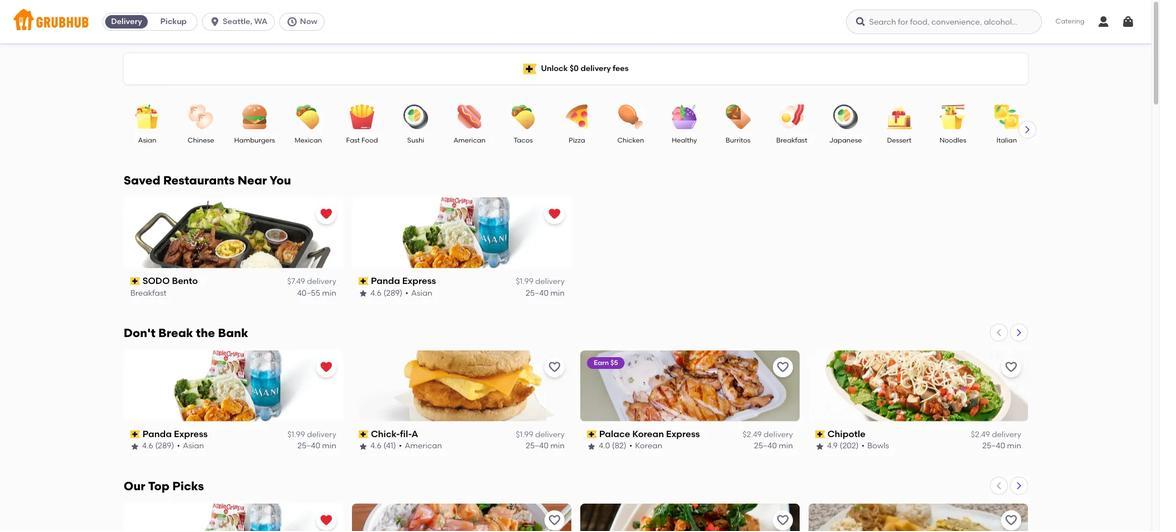 Task type: locate. For each thing, give the bounding box(es) containing it.
2 $2.49 delivery from the left
[[971, 431, 1022, 440]]

breakfast
[[777, 137, 808, 144], [130, 289, 167, 298]]

2 vertical spatial panda express logo image
[[124, 504, 343, 532]]

svg image for seattle, wa
[[209, 16, 221, 27]]

0 horizontal spatial • asian
[[177, 442, 204, 452]]

subscription pass image left the chick-
[[359, 431, 369, 439]]

4.0 (82)
[[599, 442, 627, 452]]

pizza image
[[558, 105, 597, 129]]

1 vertical spatial panda
[[143, 429, 172, 440]]

$1.99 for bento
[[516, 277, 534, 287]]

$7.49 delivery
[[287, 277, 337, 287]]

breakfast down sodo
[[130, 289, 167, 298]]

tacos image
[[504, 105, 543, 129]]

2 horizontal spatial svg image
[[1122, 15, 1135, 29]]

subscription pass image
[[359, 431, 369, 439], [816, 431, 826, 439]]

2 horizontal spatial asian
[[411, 289, 433, 298]]

palace
[[599, 429, 630, 440]]

save this restaurant image
[[777, 361, 790, 375], [1005, 361, 1018, 375], [548, 514, 562, 528], [777, 514, 790, 528]]

subscription pass image for palace korean express logo
[[587, 431, 597, 439]]

fast food
[[346, 137, 378, 144]]

• asian for subscription pass image corresponding to middle panda express logo
[[177, 442, 204, 452]]

4.6 (41)
[[371, 442, 396, 452]]

4.9
[[828, 442, 838, 452]]

1 horizontal spatial • asian
[[405, 289, 433, 298]]

• for chipotle's subscription pass icon
[[862, 442, 865, 452]]

delivery
[[111, 17, 142, 26]]

save this restaurant image for save this restaurant button related to yummy kitchen logo
[[1005, 514, 1018, 528]]

0 horizontal spatial save this restaurant image
[[548, 361, 562, 375]]

healthy
[[672, 137, 697, 144]]

mexican
[[295, 137, 322, 144]]

svg image
[[1097, 15, 1111, 29], [856, 16, 867, 27]]

american down american image
[[454, 137, 486, 144]]

1 horizontal spatial $2.49 delivery
[[971, 431, 1022, 440]]

american down a
[[405, 442, 442, 452]]

1 $2.49 delivery from the left
[[743, 431, 793, 440]]

• for palace korean express logo subscription pass image
[[630, 442, 633, 452]]

min
[[322, 289, 337, 298], [551, 289, 565, 298], [322, 442, 337, 452], [551, 442, 565, 452], [779, 442, 793, 452], [1008, 442, 1022, 452]]

saved restaurant image for sodo bento
[[320, 208, 333, 221]]

0 horizontal spatial panda
[[143, 429, 172, 440]]

svg image inside now button
[[287, 16, 298, 27]]

$0
[[570, 64, 579, 73]]

0 horizontal spatial asian
[[138, 137, 156, 144]]

save this restaurant image
[[548, 361, 562, 375], [1005, 514, 1018, 528]]

fil-
[[400, 429, 412, 440]]

1 vertical spatial american
[[405, 442, 442, 452]]

1 vertical spatial (289)
[[155, 442, 174, 452]]

• for subscription pass image corresponding to middle panda express logo
[[177, 442, 180, 452]]

25–40 min
[[526, 289, 565, 298], [298, 442, 337, 452], [526, 442, 565, 452], [754, 442, 793, 452], [983, 442, 1022, 452]]

save this restaurant button for chipotle logo
[[1002, 358, 1022, 378]]

1 horizontal spatial american
[[454, 137, 486, 144]]

(289)
[[384, 289, 403, 298], [155, 442, 174, 452]]

star icon image left 4.0
[[587, 443, 596, 452]]

star icon image for chick-fil-a's subscription pass icon
[[359, 443, 368, 452]]

(82)
[[612, 442, 627, 452]]

panda
[[371, 276, 400, 287], [143, 429, 172, 440]]

1 horizontal spatial panda
[[371, 276, 400, 287]]

star icon image for subscription pass image for the topmost panda express logo
[[359, 289, 368, 298]]

save this restaurant image for bai tong thai restaurant logo
[[777, 514, 790, 528]]

4.6 (289)
[[371, 289, 403, 298], [142, 442, 174, 452]]

bowls
[[868, 442, 890, 452]]

seattle, wa button
[[202, 13, 279, 31]]

star icon image left 4.6 (41)
[[359, 443, 368, 452]]

near
[[238, 174, 267, 188]]

chicken
[[618, 137, 644, 144]]

1 vertical spatial breakfast
[[130, 289, 167, 298]]

1 horizontal spatial express
[[402, 276, 436, 287]]

$2.49 for palace korean express
[[743, 431, 762, 440]]

chicken image
[[611, 105, 651, 129]]

saved restaurant button for middle panda express logo
[[316, 358, 337, 378]]

star icon image up our
[[130, 443, 139, 452]]

min for sodo bento logo
[[322, 289, 337, 298]]

delivery
[[581, 64, 611, 73], [307, 277, 337, 287], [536, 277, 565, 287], [307, 431, 337, 440], [536, 431, 565, 440], [764, 431, 793, 440], [992, 431, 1022, 440]]

american
[[454, 137, 486, 144], [405, 442, 442, 452]]

caret left icon image for don't break the bank
[[995, 329, 1004, 338]]

express
[[402, 276, 436, 287], [174, 429, 208, 440], [666, 429, 700, 440]]

the
[[196, 326, 215, 340]]

1 horizontal spatial svg image
[[1097, 15, 1111, 29]]

0 horizontal spatial subscription pass image
[[359, 431, 369, 439]]

0 vertical spatial breakfast
[[777, 137, 808, 144]]

4.6
[[371, 289, 382, 298], [142, 442, 153, 452], [371, 442, 382, 452]]

picks
[[172, 480, 204, 494]]

min for chick-fil-a logo
[[551, 442, 565, 452]]

$2.49
[[743, 431, 762, 440], [971, 431, 991, 440]]

star icon image
[[359, 289, 368, 298], [130, 443, 139, 452], [359, 443, 368, 452], [587, 443, 596, 452], [816, 443, 825, 452]]

0 horizontal spatial panda express
[[143, 429, 208, 440]]

0 horizontal spatial $2.49
[[743, 431, 762, 440]]

star icon image for chipotle's subscription pass icon
[[816, 443, 825, 452]]

subscription pass image right $7.49 delivery
[[359, 278, 369, 286]]

bank
[[218, 326, 248, 340]]

unlock $0 delivery fees
[[541, 64, 629, 73]]

1 vertical spatial 4.6 (289)
[[142, 442, 174, 452]]

0 horizontal spatial american
[[405, 442, 442, 452]]

subscription pass image for the topmost panda express logo
[[359, 278, 369, 286]]

star icon image right 40–55 min
[[359, 289, 368, 298]]

2 vertical spatial caret right icon image
[[1015, 482, 1024, 491]]

panda express logo image
[[352, 198, 572, 269], [124, 351, 343, 422], [124, 504, 343, 532]]

pickup
[[160, 17, 187, 26]]

• asian for subscription pass image for the topmost panda express logo
[[405, 289, 433, 298]]

bento
[[172, 276, 198, 287]]

0 vertical spatial caret right icon image
[[1024, 125, 1032, 134]]

caret right icon image
[[1024, 125, 1032, 134], [1015, 329, 1024, 338], [1015, 482, 1024, 491]]

25–40
[[526, 289, 549, 298], [298, 442, 320, 452], [526, 442, 549, 452], [754, 442, 777, 452], [983, 442, 1006, 452]]

sodo
[[143, 276, 170, 287]]

mexican image
[[289, 105, 328, 129]]

subscription pass image
[[130, 278, 140, 286], [359, 278, 369, 286], [130, 431, 140, 439], [587, 431, 597, 439]]

2 caret left icon image from the top
[[995, 482, 1004, 491]]

•
[[405, 289, 409, 298], [177, 442, 180, 452], [399, 442, 402, 452], [630, 442, 633, 452], [862, 442, 865, 452]]

0 vertical spatial save this restaurant image
[[548, 361, 562, 375]]

american image
[[450, 105, 489, 129]]

subscription pass image for chick-fil-a
[[359, 431, 369, 439]]

0 horizontal spatial 4.6 (289)
[[142, 442, 174, 452]]

sodo bento logo image
[[124, 198, 343, 269]]

min for palace korean express logo
[[779, 442, 793, 452]]

• asian
[[405, 289, 433, 298], [177, 442, 204, 452]]

pickup button
[[150, 13, 197, 31]]

food
[[362, 137, 378, 144]]

1 vertical spatial caret left icon image
[[995, 482, 1004, 491]]

caret right icon image for don't break the bank
[[1015, 329, 1024, 338]]

0 horizontal spatial express
[[174, 429, 208, 440]]

0 vertical spatial asian
[[138, 137, 156, 144]]

subscription pass image left palace
[[587, 431, 597, 439]]

1 horizontal spatial asian
[[183, 442, 204, 452]]

1 horizontal spatial svg image
[[287, 16, 298, 27]]

break
[[158, 326, 193, 340]]

hamburgers
[[234, 137, 275, 144]]

earn $5
[[594, 359, 618, 367]]

0 horizontal spatial (289)
[[155, 442, 174, 452]]

1 horizontal spatial panda express
[[371, 276, 436, 287]]

1 vertical spatial korean
[[635, 442, 663, 452]]

1 vertical spatial • asian
[[177, 442, 204, 452]]

subscription pass image for chipotle
[[816, 431, 826, 439]]

saved restaurant button for the topmost panda express logo
[[545, 204, 565, 225]]

svg image inside seattle, wa 'button'
[[209, 16, 221, 27]]

catering button
[[1048, 9, 1093, 35]]

1 horizontal spatial $2.49
[[971, 431, 991, 440]]

saved restaurant button for sodo bento logo
[[316, 204, 337, 225]]

korean up • korean
[[633, 429, 664, 440]]

0 vertical spatial panda
[[371, 276, 400, 287]]

korean
[[633, 429, 664, 440], [635, 442, 663, 452]]

panda for subscription pass image corresponding to middle panda express logo
[[143, 429, 172, 440]]

0 horizontal spatial $2.49 delivery
[[743, 431, 793, 440]]

1 vertical spatial panda express
[[143, 429, 208, 440]]

40–55 min
[[297, 289, 337, 298]]

saved restaurant button
[[316, 204, 337, 225], [545, 204, 565, 225], [316, 358, 337, 378], [316, 511, 337, 531]]

2 horizontal spatial express
[[666, 429, 700, 440]]

0 vertical spatial • asian
[[405, 289, 433, 298]]

• american
[[399, 442, 442, 452]]

save this restaurant button
[[545, 358, 565, 378], [773, 358, 793, 378], [1002, 358, 1022, 378], [545, 511, 565, 531], [773, 511, 793, 531], [1002, 511, 1022, 531]]

2 $2.49 from the left
[[971, 431, 991, 440]]

0 horizontal spatial svg image
[[209, 16, 221, 27]]

chinese
[[188, 137, 214, 144]]

asian
[[138, 137, 156, 144], [411, 289, 433, 298], [183, 442, 204, 452]]

save this restaurant button for chick-fil-a logo
[[545, 358, 565, 378]]

0 vertical spatial panda express
[[371, 276, 436, 287]]

0 vertical spatial 4.6 (289)
[[371, 289, 403, 298]]

$1.99
[[516, 277, 534, 287], [288, 431, 305, 440], [516, 431, 534, 440]]

caret right icon image for our top picks
[[1015, 482, 1024, 491]]

breakfast down breakfast image
[[777, 137, 808, 144]]

2 vertical spatial asian
[[183, 442, 204, 452]]

1 vertical spatial caret right icon image
[[1015, 329, 1024, 338]]

1 caret left icon image from the top
[[995, 329, 1004, 338]]

2 subscription pass image from the left
[[816, 431, 826, 439]]

chinese image
[[181, 105, 221, 129]]

Search for food, convenience, alcohol... search field
[[847, 10, 1043, 34]]

$1.99 delivery
[[516, 277, 565, 287], [288, 431, 337, 440], [516, 431, 565, 440]]

saved restaurant image
[[320, 208, 333, 221], [548, 208, 562, 221], [320, 514, 333, 528]]

svg image
[[1122, 15, 1135, 29], [209, 16, 221, 27], [287, 16, 298, 27]]

1 horizontal spatial 4.6 (289)
[[371, 289, 403, 298]]

saved
[[124, 174, 160, 188]]

$1.99 for express
[[516, 431, 534, 440]]

25–40 min for chick-fil-a logo
[[526, 442, 565, 452]]

$1.99 delivery for panda express
[[516, 431, 565, 440]]

1 horizontal spatial (289)
[[384, 289, 403, 298]]

1 vertical spatial asian
[[411, 289, 433, 298]]

1 subscription pass image from the left
[[359, 431, 369, 439]]

save this restaurant image for chipotle logo
[[1005, 361, 1018, 375]]

25–40 min for chipotle logo
[[983, 442, 1022, 452]]

korean down "palace korean express"
[[635, 442, 663, 452]]

$2.49 delivery
[[743, 431, 793, 440], [971, 431, 1022, 440]]

1 horizontal spatial breakfast
[[777, 137, 808, 144]]

gopoké logo image
[[352, 504, 572, 532]]

0 vertical spatial caret left icon image
[[995, 329, 1004, 338]]

pizza
[[569, 137, 585, 144]]

1 vertical spatial save this restaurant image
[[1005, 514, 1018, 528]]

0 vertical spatial (289)
[[384, 289, 403, 298]]

0 vertical spatial korean
[[633, 429, 664, 440]]

burritos
[[726, 137, 751, 144]]

caret left icon image
[[995, 329, 1004, 338], [995, 482, 1004, 491]]

subscription pass image up our
[[130, 431, 140, 439]]

star icon image left 4.9
[[816, 443, 825, 452]]

panda express
[[371, 276, 436, 287], [143, 429, 208, 440]]

1 horizontal spatial subscription pass image
[[816, 431, 826, 439]]

seattle, wa
[[223, 17, 268, 26]]

1 $2.49 from the left
[[743, 431, 762, 440]]

4.9 (202)
[[828, 442, 859, 452]]

1 horizontal spatial save this restaurant image
[[1005, 514, 1018, 528]]

subscription pass image left chipotle
[[816, 431, 826, 439]]

subscription pass image left sodo
[[130, 278, 140, 286]]

wa
[[254, 17, 268, 26]]



Task type: describe. For each thing, give the bounding box(es) containing it.
caret left icon image for our top picks
[[995, 482, 1004, 491]]

grubhub plus flag logo image
[[523, 64, 537, 74]]

svg image for now
[[287, 16, 298, 27]]

chick-fil-a
[[371, 429, 419, 440]]

panda express for subscription pass image for the topmost panda express logo
[[371, 276, 436, 287]]

japanese
[[830, 137, 862, 144]]

our
[[124, 480, 145, 494]]

panda for subscription pass image for the topmost panda express logo
[[371, 276, 400, 287]]

saved restaurant image
[[320, 361, 333, 375]]

$2.49 delivery for palace korean express
[[743, 431, 793, 440]]

25–40 min for palace korean express logo
[[754, 442, 793, 452]]

chick-fil-a logo image
[[352, 351, 572, 422]]

40–55
[[297, 289, 320, 298]]

0 vertical spatial american
[[454, 137, 486, 144]]

save this restaurant button for bai tong thai restaurant logo
[[773, 511, 793, 531]]

subscription pass image for sodo bento logo
[[130, 278, 140, 286]]

fees
[[613, 64, 629, 73]]

• korean
[[630, 442, 663, 452]]

our top picks
[[124, 480, 204, 494]]

subscription pass image for middle panda express logo
[[130, 431, 140, 439]]

star icon image for subscription pass image corresponding to middle panda express logo
[[130, 443, 139, 452]]

saved restaurant button for the bottom panda express logo
[[316, 511, 337, 531]]

catering
[[1056, 18, 1085, 25]]

noodles image
[[934, 105, 973, 129]]

hamburgers image
[[235, 105, 274, 129]]

$5
[[611, 359, 618, 367]]

don't
[[124, 326, 156, 340]]

korean for palace
[[633, 429, 664, 440]]

4.6 for panda express
[[371, 442, 382, 452]]

(202)
[[840, 442, 859, 452]]

noodles
[[940, 137, 967, 144]]

restaurants
[[163, 174, 235, 188]]

main navigation navigation
[[0, 0, 1152, 44]]

saved restaurants near you
[[124, 174, 291, 188]]

italian image
[[988, 105, 1027, 129]]

delivery button
[[103, 13, 150, 31]]

4.0
[[599, 442, 610, 452]]

save this restaurant button for yummy kitchen logo
[[1002, 511, 1022, 531]]

palace korean express
[[599, 429, 700, 440]]

bai tong thai restaurant logo image
[[581, 504, 800, 532]]

now button
[[279, 13, 329, 31]]

$2.49 delivery for chipotle
[[971, 431, 1022, 440]]

breakfast image
[[773, 105, 812, 129]]

min for chipotle logo
[[1008, 442, 1022, 452]]

unlock
[[541, 64, 568, 73]]

chipotle logo image
[[809, 351, 1029, 422]]

0 horizontal spatial breakfast
[[130, 289, 167, 298]]

25–40 for chick-fil-a logo
[[526, 442, 549, 452]]

asian image
[[128, 105, 167, 129]]

chick-
[[371, 429, 400, 440]]

4.6 for sodo bento
[[371, 289, 382, 298]]

tacos
[[514, 137, 533, 144]]

dessert
[[888, 137, 912, 144]]

$1.99 delivery for sodo bento
[[516, 277, 565, 287]]

25–40 for palace korean express logo
[[754, 442, 777, 452]]

• bowls
[[862, 442, 890, 452]]

0 vertical spatial panda express logo image
[[352, 198, 572, 269]]

sodo bento
[[143, 276, 198, 287]]

25–40 min for the topmost panda express logo
[[526, 289, 565, 298]]

0 horizontal spatial svg image
[[856, 16, 867, 27]]

a
[[412, 429, 419, 440]]

japanese image
[[826, 105, 866, 129]]

25–40 min for middle panda express logo
[[298, 442, 337, 452]]

top
[[148, 480, 170, 494]]

• for subscription pass image for the topmost panda express logo
[[405, 289, 409, 298]]

star icon image for palace korean express logo subscription pass image
[[587, 443, 596, 452]]

1 vertical spatial panda express logo image
[[124, 351, 343, 422]]

seattle,
[[223, 17, 252, 26]]

save this restaurant image for chick-fil-a logo's save this restaurant button
[[548, 361, 562, 375]]

sushi image
[[396, 105, 436, 129]]

yummy kitchen logo image
[[809, 504, 1029, 532]]

fast food image
[[343, 105, 382, 129]]

25–40 for chipotle logo
[[983, 442, 1006, 452]]

palace korean express logo image
[[581, 351, 800, 422]]

fast
[[346, 137, 360, 144]]

earn
[[594, 359, 609, 367]]

dessert image
[[880, 105, 919, 129]]

italian
[[997, 137, 1018, 144]]

now
[[300, 17, 318, 26]]

save this restaurant button for gopoké logo
[[545, 511, 565, 531]]

sushi
[[408, 137, 424, 144]]

saved restaurant image for panda express
[[548, 208, 562, 221]]

panda express for subscription pass image corresponding to middle panda express logo
[[143, 429, 208, 440]]

burritos image
[[719, 105, 758, 129]]

you
[[270, 174, 291, 188]]

save this restaurant image for gopoké logo
[[548, 514, 562, 528]]

• for chick-fil-a's subscription pass icon
[[399, 442, 402, 452]]

healthy image
[[665, 105, 704, 129]]

$7.49
[[287, 277, 305, 287]]

(41)
[[384, 442, 396, 452]]

$2.49 for chipotle
[[971, 431, 991, 440]]

don't break the bank
[[124, 326, 248, 340]]

korean for •
[[635, 442, 663, 452]]

chipotle
[[828, 429, 866, 440]]



Task type: vqa. For each thing, say whether or not it's contained in the screenshot.
topped inside CREAMY TOMATO BASIL SOUP TOPPED WITH A DECADENT FOUR-CHEESE CRISP.
no



